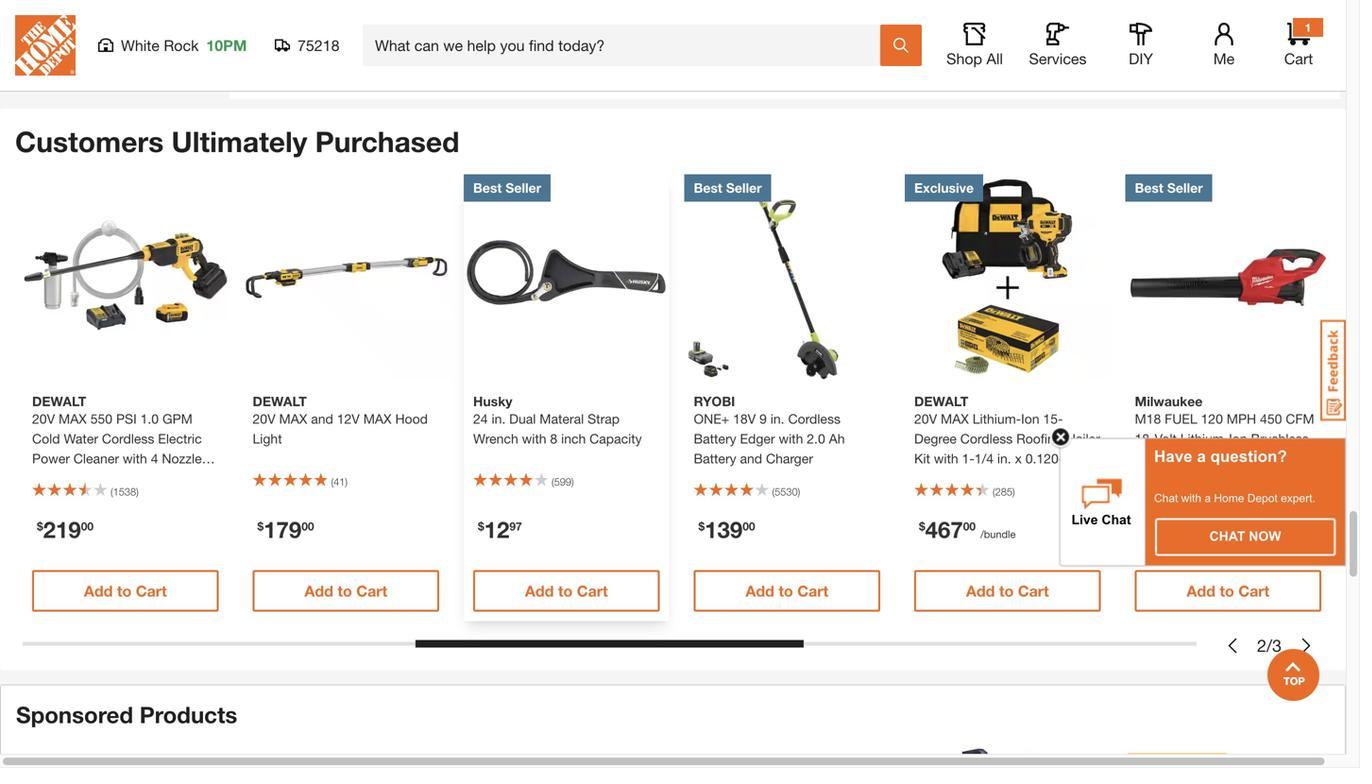 Task type: vqa. For each thing, say whether or not it's contained in the screenshot.


Task type: locate. For each thing, give the bounding box(es) containing it.
1 max from the left
[[59, 411, 87, 427]]

add to cart
[[84, 582, 167, 600], [305, 582, 387, 600], [525, 582, 608, 600], [746, 582, 829, 600], [966, 582, 1049, 600], [1187, 582, 1270, 600]]

rock
[[164, 36, 199, 54]]

$ 12 97
[[478, 516, 522, 543]]

1 horizontal spatial in.
[[771, 411, 785, 427]]

5 $ from the left
[[919, 520, 926, 533]]

1 horizontal spatial 20v
[[253, 411, 276, 427]]

now
[[1249, 529, 1282, 544]]

seller for 139
[[726, 180, 762, 196]]

6 add to cart button from the left
[[1135, 570, 1322, 612]]

dewalt up degree
[[915, 394, 969, 409]]

add
[[84, 582, 113, 600], [305, 582, 333, 600], [525, 582, 554, 600], [746, 582, 775, 600], [966, 582, 995, 600], [1187, 582, 1216, 600]]

$ 179 00 for 20v max and 12v max hood light
[[257, 516, 314, 543]]

0 vertical spatial battery
[[694, 431, 737, 447]]

$ inside $ 139 00
[[699, 520, 705, 533]]

$ inside $ 219 00
[[37, 520, 43, 533]]

max for 219
[[59, 411, 87, 427]]

to for /bundle
[[999, 582, 1014, 600]]

1 horizontal spatial best
[[694, 180, 723, 196]]

add to cart button for 179
[[1135, 570, 1322, 612]]

179 down light
[[264, 516, 302, 543]]

cordless inside milwaukee m18 fuel 120 mph 450 cfm 18-volt lithium-ion brushless cordless handheld blower (tool-only)
[[1135, 451, 1188, 466]]

) for psi
[[136, 486, 139, 498]]

1 horizontal spatial best seller
[[694, 180, 762, 196]]

ion
[[1021, 411, 1040, 427], [1229, 431, 1248, 447]]

expert.
[[1281, 492, 1316, 505]]

1 horizontal spatial lithium-
[[1181, 431, 1229, 447]]

20v max 550 psi 1.0 gpm cold water cordless electric power cleaner with 4 nozzles, (1) 5.0 ah battery and charger image
[[23, 175, 228, 380]]

20v max and 12v max hood light image
[[243, 175, 449, 380]]

0.120-
[[1026, 451, 1064, 466]]

0 vertical spatial lithium-
[[973, 411, 1021, 427]]

1 best from the left
[[473, 180, 502, 196]]

max inside the dewalt 20v max lithium-ion 15- degree cordless roofing nailer kit with 1-1/4 in. x 0.120- gauge coil roofing nails (7,200-pack)
[[941, 411, 969, 427]]

with left the 4
[[123, 451, 147, 466]]

0 horizontal spatial charger
[[164, 471, 211, 486]]

and inside dewalt 20v max 550 psi 1.0 gpm cold water cordless electric power cleaner with 4 nozzles, (1) 5.0 ah battery and charger
[[138, 471, 160, 486]]

2 to from the left
[[338, 582, 352, 600]]

lithium- down '120'
[[1181, 431, 1229, 447]]

0 horizontal spatial 179
[[264, 516, 302, 543]]

gauge
[[915, 471, 954, 486]]

2 horizontal spatial and
[[740, 451, 763, 466]]

20v inside dewalt 20v max and 12v max hood light
[[253, 411, 276, 427]]

1 horizontal spatial ion
[[1229, 431, 1248, 447]]

1 horizontal spatial seller
[[726, 180, 762, 196]]

degree
[[915, 431, 957, 447]]

chat now
[[1210, 529, 1282, 544]]

(7,200-
[[915, 491, 956, 506]]

1 horizontal spatial 179
[[1146, 516, 1184, 543]]

(1)
[[32, 471, 46, 486]]

cordless down psi
[[102, 431, 154, 447]]

best seller
[[473, 180, 541, 196], [694, 180, 762, 196], [1135, 180, 1203, 196]]

cart
[[1285, 50, 1314, 68], [136, 582, 167, 600], [356, 582, 387, 600], [577, 582, 608, 600], [798, 582, 829, 600], [1018, 582, 1049, 600], [1239, 582, 1270, 600]]

and down the 4
[[138, 471, 160, 486]]

seller for 12
[[506, 180, 541, 196]]

( down edger
[[772, 486, 775, 498]]

0 horizontal spatial lithium-
[[973, 411, 1021, 427]]

question?
[[1211, 447, 1288, 465]]

( 599 )
[[552, 476, 574, 488]]

$ inside $ 467 00 /bundle
[[919, 520, 926, 533]]

2 add to cart from the left
[[305, 582, 387, 600]]

0 vertical spatial charger
[[766, 451, 813, 466]]

1 horizontal spatial $ 179 00
[[1140, 516, 1197, 543]]

light
[[253, 431, 282, 447]]

00 for ryobi one+ 18v 9 in. cordless battery edger with 2.0 ah battery and charger
[[743, 520, 755, 533]]

with
[[522, 431, 547, 447], [779, 431, 803, 447], [123, 451, 147, 466], [934, 451, 959, 466], [1182, 492, 1202, 505]]

00 inside $ 139 00
[[743, 520, 755, 533]]

3 seller from the left
[[1168, 180, 1203, 196]]

volt
[[1155, 431, 1177, 447]]

0 vertical spatial ion
[[1021, 411, 1040, 427]]

6 add to cart from the left
[[1187, 582, 1270, 600]]

add for 139
[[746, 582, 775, 600]]

2 horizontal spatial seller
[[1168, 180, 1203, 196]]

dewalt up cold
[[32, 394, 86, 409]]

charger down nozzles,
[[164, 471, 211, 486]]

max
[[59, 411, 87, 427], [279, 411, 307, 427], [363, 411, 392, 427], [941, 411, 969, 427]]

ah
[[829, 431, 845, 447], [72, 471, 88, 486]]

shop all button
[[945, 23, 1005, 68]]

20v max xr hammer drill and atomic impact driver 2 tool combo kit with (2) 4.0ah batteries, charger, and bag image
[[1124, 748, 1330, 768]]

$ 179 00 down light
[[257, 516, 314, 543]]

1538
[[113, 486, 136, 498]]

seller
[[506, 180, 541, 196], [726, 180, 762, 196], [1168, 180, 1203, 196]]

1 best seller from the left
[[473, 180, 541, 196]]

sponsored products
[[16, 701, 237, 728]]

24 in. dual materal strap wrench with 8 inch capacity image
[[464, 175, 669, 380]]

20v up light
[[253, 411, 276, 427]]

0 horizontal spatial ion
[[1021, 411, 1040, 427]]

( down handheld
[[1214, 486, 1216, 498]]

capacity
[[590, 431, 642, 447]]

cart for 'add to cart' button related to 12
[[577, 582, 608, 600]]

in.
[[492, 411, 506, 427], [771, 411, 785, 427], [998, 451, 1012, 466]]

2 179 from the left
[[1146, 516, 1184, 543]]

1 vertical spatial ah
[[72, 471, 88, 486]]

0 horizontal spatial ah
[[72, 471, 88, 486]]

$ for dewalt 20v max and 12v max hood light
[[257, 520, 264, 533]]

ion down mph
[[1229, 431, 1248, 447]]

max right 12v
[[363, 411, 392, 427]]

4 max from the left
[[941, 411, 969, 427]]

3 dewalt from the left
[[915, 394, 969, 409]]

ah right 5.0
[[72, 471, 88, 486]]

cordless down volt
[[1135, 451, 1188, 466]]

ah inside ryobi one+ 18v 9 in. cordless battery edger with 2.0 ah battery and charger
[[829, 431, 845, 447]]

$ for ryobi one+ 18v 9 in. cordless battery edger with 2.0 ah battery and charger
[[699, 520, 705, 533]]

cart for 'add to cart' button corresponding to 139
[[798, 582, 829, 600]]

5 add to cart button from the left
[[915, 570, 1101, 612]]

1
[[1305, 21, 1312, 34]]

sponsored
[[16, 701, 133, 728]]

20v
[[32, 411, 55, 427], [253, 411, 276, 427], [915, 411, 937, 427]]

( right pack)
[[993, 486, 995, 498]]

with inside dewalt 20v max 550 psi 1.0 gpm cold water cordless electric power cleaner with 4 nozzles, (1) 5.0 ah battery and charger
[[123, 451, 147, 466]]

) for ion
[[1013, 486, 1015, 498]]

179
[[264, 516, 302, 543], [1146, 516, 1184, 543]]

)
[[345, 476, 348, 488], [572, 476, 574, 488], [136, 486, 139, 498], [798, 486, 801, 498], [1013, 486, 1015, 498], [1245, 486, 1248, 498]]

dewalt 20v max lithium-ion 15- degree cordless roofing nailer kit with 1-1/4 in. x 0.120- gauge coil roofing nails (7,200-pack)
[[915, 394, 1100, 506]]

chat
[[1210, 529, 1246, 544]]

$
[[37, 520, 43, 533], [257, 520, 264, 533], [478, 520, 484, 533], [699, 520, 705, 533], [919, 520, 926, 533], [1140, 520, 1146, 533]]

$ for dewalt 20v max 550 psi 1.0 gpm cold water cordless electric power cleaner with 4 nozzles, (1) 5.0 ah battery and charger
[[37, 520, 43, 533]]

cfm
[[1286, 411, 1315, 427]]

2 best from the left
[[694, 180, 723, 196]]

dual
[[509, 411, 536, 427]]

( down cleaner at the bottom of the page
[[111, 486, 113, 498]]

lithium- up 1/4
[[973, 411, 1021, 427]]

20v inside dewalt 20v max 550 psi 1.0 gpm cold water cordless electric power cleaner with 4 nozzles, (1) 5.0 ah battery and charger
[[32, 411, 55, 427]]

2 20v from the left
[[253, 411, 276, 427]]

1 vertical spatial charger
[[164, 471, 211, 486]]

max inside dewalt 20v max 550 psi 1.0 gpm cold water cordless electric power cleaner with 4 nozzles, (1) 5.0 ah battery and charger
[[59, 411, 87, 427]]

battery inside dewalt 20v max 550 psi 1.0 gpm cold water cordless electric power cleaner with 4 nozzles, (1) 5.0 ah battery and charger
[[92, 471, 134, 486]]

3 in. 7 hp gas powered kohler engine direct drive 3-in-1 chipper shredder vacuum mulcher kit with trailer tow hitch image
[[16, 748, 223, 768]]

5 add to cart from the left
[[966, 582, 1049, 600]]

00 inside $ 219 00
[[81, 520, 94, 533]]

0 horizontal spatial best
[[473, 180, 502, 196]]

$ inside $ 12 97
[[478, 520, 484, 533]]

) for materal
[[572, 476, 574, 488]]

cart 1
[[1285, 21, 1314, 68]]

ion left '15-'
[[1021, 411, 1040, 427]]

$ 179 00 for m18 fuel 120 mph 450 cfm 18-volt lithium-ion brushless cordless handheld blower (tool-only)
[[1140, 516, 1197, 543]]

8
[[550, 431, 558, 447]]

1 vertical spatial lithium-
[[1181, 431, 1229, 447]]

cold
[[32, 431, 60, 447]]

max for 179
[[279, 411, 307, 427]]

dewalt inside dewalt 20v max and 12v max hood light
[[253, 394, 307, 409]]

2 max from the left
[[279, 411, 307, 427]]

ah right 2.0
[[829, 431, 845, 447]]

2 $ from the left
[[257, 520, 264, 533]]

3 20v from the left
[[915, 411, 937, 427]]

97
[[510, 520, 522, 533]]

m18
[[1135, 411, 1161, 427]]

2 vertical spatial battery
[[92, 471, 134, 486]]

blower
[[1252, 451, 1293, 466]]

with left 2.0
[[779, 431, 803, 447]]

0 horizontal spatial best seller
[[473, 180, 541, 196]]

best for 12
[[473, 180, 502, 196]]

20v up cold
[[32, 411, 55, 427]]

3 $ from the left
[[478, 520, 484, 533]]

nozzles,
[[162, 451, 212, 466]]

0 horizontal spatial 20v
[[32, 411, 55, 427]]

to
[[117, 582, 132, 600], [338, 582, 352, 600], [558, 582, 573, 600], [779, 582, 793, 600], [999, 582, 1014, 600], [1220, 582, 1235, 600]]

dewalt inside dewalt 20v max 550 psi 1.0 gpm cold water cordless electric power cleaner with 4 nozzles, (1) 5.0 ah battery and charger
[[32, 394, 86, 409]]

water
[[64, 431, 98, 447]]

2 seller from the left
[[726, 180, 762, 196]]

dewalt for 179
[[253, 394, 307, 409]]

3 add to cart from the left
[[525, 582, 608, 600]]

00 for dewalt 20v max 550 psi 1.0 gpm cold water cordless electric power cleaner with 4 nozzles, (1) 5.0 ah battery and charger
[[81, 520, 94, 533]]

2 00 from the left
[[302, 520, 314, 533]]

4 00 from the left
[[963, 520, 976, 533]]

3 max from the left
[[363, 411, 392, 427]]

1 vertical spatial ion
[[1229, 431, 1248, 447]]

$ for husky 24 in. dual materal strap wrench with 8 inch capacity
[[478, 520, 484, 533]]

2 horizontal spatial 20v
[[915, 411, 937, 427]]

cordless up 1/4
[[961, 431, 1013, 447]]

0 vertical spatial and
[[311, 411, 333, 427]]

in. inside ryobi one+ 18v 9 in. cordless battery edger with 2.0 ah battery and charger
[[771, 411, 785, 427]]

4 to from the left
[[779, 582, 793, 600]]

cart for 5th 'add to cart' button from right
[[356, 582, 387, 600]]

00 for milwaukee m18 fuel 120 mph 450 cfm 18-volt lithium-ion brushless cordless handheld blower (tool-only)
[[1184, 520, 1197, 533]]

best seller for 179
[[1135, 180, 1203, 196]]

0 horizontal spatial dewalt
[[32, 394, 86, 409]]

5 add from the left
[[966, 582, 995, 600]]

2 horizontal spatial in.
[[998, 451, 1012, 466]]

with inside husky 24 in. dual materal strap wrench with 8 inch capacity
[[522, 431, 547, 447]]

2 best seller from the left
[[694, 180, 762, 196]]

2 horizontal spatial best
[[1135, 180, 1164, 196]]

purchased
[[315, 125, 460, 158]]

$ 179 00 down the chat
[[1140, 516, 1197, 543]]

charger down 2.0
[[766, 451, 813, 466]]

add to cart for 12
[[525, 582, 608, 600]]

1 add to cart button from the left
[[32, 570, 219, 612]]

and left 12v
[[311, 411, 333, 427]]

2.0
[[807, 431, 826, 447]]

best
[[473, 180, 502, 196], [694, 180, 723, 196], [1135, 180, 1164, 196]]

add to cart button for 12
[[473, 570, 660, 612]]

1 dewalt from the left
[[32, 394, 86, 409]]

( down dewalt 20v max and 12v max hood light
[[331, 476, 334, 488]]

roofing
[[1017, 431, 1063, 447], [984, 471, 1030, 486]]

1 00 from the left
[[81, 520, 94, 533]]

1 horizontal spatial ah
[[829, 431, 845, 447]]

6 to from the left
[[1220, 582, 1235, 600]]

4 add to cart from the left
[[746, 582, 829, 600]]

1 horizontal spatial charger
[[766, 451, 813, 466]]

cordless
[[788, 411, 841, 427], [102, 431, 154, 447], [961, 431, 1013, 447], [1135, 451, 1188, 466]]

exclusive
[[915, 180, 974, 196]]

milwaukee
[[1135, 394, 1203, 409]]

dewalt up light
[[253, 394, 307, 409]]

a right have
[[1197, 447, 1206, 465]]

4 $ from the left
[[699, 520, 705, 533]]

3 00 from the left
[[743, 520, 755, 533]]

1 179 from the left
[[264, 516, 302, 543]]

1 $ from the left
[[37, 520, 43, 533]]

add to cart for /bundle
[[966, 582, 1049, 600]]

with left 1-
[[934, 451, 959, 466]]

lithium-
[[973, 411, 1021, 427], [1181, 431, 1229, 447]]

12v
[[337, 411, 360, 427]]

2 horizontal spatial best seller
[[1135, 180, 1203, 196]]

139
[[705, 516, 743, 543]]

depot
[[1248, 492, 1278, 505]]

one+ 18v 9 in. cordless battery edger with 2.0 ah battery and charger image
[[685, 175, 890, 380]]

/
[[1267, 636, 1273, 656]]

and down edger
[[740, 451, 763, 466]]

2 dewalt from the left
[[253, 394, 307, 409]]

0 horizontal spatial seller
[[506, 180, 541, 196]]

in. right 9
[[771, 411, 785, 427]]

max up light
[[279, 411, 307, 427]]

2 horizontal spatial dewalt
[[915, 394, 969, 409]]

1 seller from the left
[[506, 180, 541, 196]]

in. left x
[[998, 451, 1012, 466]]

diy
[[1129, 50, 1154, 68]]

18v
[[733, 411, 756, 427]]

cordless up 2.0
[[788, 411, 841, 427]]

add to cart for 179
[[1187, 582, 1270, 600]]

20v up degree
[[915, 411, 937, 427]]

3 add from the left
[[525, 582, 554, 600]]

( down 8
[[552, 476, 554, 488]]

5 00 from the left
[[1184, 520, 1197, 533]]

ryobi
[[694, 394, 735, 409]]

in. right '24'
[[492, 411, 506, 427]]

1 20v from the left
[[32, 411, 55, 427]]

20v inside the dewalt 20v max lithium-ion 15- degree cordless roofing nailer kit with 1-1/4 in. x 0.120- gauge coil roofing nails (7,200-pack)
[[915, 411, 937, 427]]

75218
[[298, 36, 340, 54]]

hood
[[395, 411, 428, 427]]

3 to from the left
[[558, 582, 573, 600]]

max up degree
[[941, 411, 969, 427]]

shop
[[947, 50, 983, 68]]

ryobi one+ 18v 9 in. cordless battery edger with 2.0 ah battery and charger
[[694, 394, 845, 466]]

0 vertical spatial a
[[1197, 447, 1206, 465]]

elite energy 3-inch 57.6v battery powered disk chipper shredder image
[[902, 748, 1109, 768]]

services
[[1029, 50, 1087, 68]]

2 $ 179 00 from the left
[[1140, 516, 1197, 543]]

0 horizontal spatial and
[[138, 471, 160, 486]]

charger
[[766, 451, 813, 466], [164, 471, 211, 486]]

best for 179
[[1135, 180, 1164, 196]]

6 $ from the left
[[1140, 520, 1146, 533]]

1 vertical spatial and
[[740, 451, 763, 466]]

chat
[[1155, 492, 1179, 505]]

max up water
[[59, 411, 87, 427]]

$ 219 00
[[37, 516, 94, 543]]

4 add from the left
[[746, 582, 775, 600]]

and inside ryobi one+ 18v 9 in. cordless battery edger with 2.0 ah battery and charger
[[740, 451, 763, 466]]

6 add from the left
[[1187, 582, 1216, 600]]

lithium- inside milwaukee m18 fuel 120 mph 450 cfm 18-volt lithium-ion brushless cordless handheld blower (tool-only)
[[1181, 431, 1229, 447]]

4 add to cart button from the left
[[694, 570, 881, 612]]

with left 8
[[522, 431, 547, 447]]

( for cold
[[111, 486, 113, 498]]

179 down the chat
[[1146, 516, 1184, 543]]

roofing down x
[[984, 471, 1030, 486]]

1 horizontal spatial and
[[311, 411, 333, 427]]

( for with
[[552, 476, 554, 488]]

0 horizontal spatial $ 179 00
[[257, 516, 314, 543]]

0 vertical spatial ah
[[829, 431, 845, 447]]

2 vertical spatial and
[[138, 471, 160, 486]]

3 best from the left
[[1135, 180, 1164, 196]]

1 $ 179 00 from the left
[[257, 516, 314, 543]]

/bundle
[[981, 528, 1016, 541]]

0 horizontal spatial in.
[[492, 411, 506, 427]]

in. inside husky 24 in. dual materal strap wrench with 8 inch capacity
[[492, 411, 506, 427]]

5 to from the left
[[999, 582, 1014, 600]]

lithium- inside the dewalt 20v max lithium-ion 15- degree cordless roofing nailer kit with 1-1/4 in. x 0.120- gauge coil roofing nails (7,200-pack)
[[973, 411, 1021, 427]]

1 vertical spatial battery
[[694, 451, 737, 466]]

edger
[[740, 431, 775, 447]]

with inside the dewalt 20v max lithium-ion 15- degree cordless roofing nailer kit with 1-1/4 in. x 0.120- gauge coil roofing nails (7,200-pack)
[[934, 451, 959, 466]]

3 best seller from the left
[[1135, 180, 1203, 196]]

1 horizontal spatial dewalt
[[253, 394, 307, 409]]

a left home
[[1205, 492, 1211, 505]]

3 add to cart button from the left
[[473, 570, 660, 612]]

roofing up 0.120-
[[1017, 431, 1063, 447]]

32-ton horizontal and vertical hydraulic log splitter powered by a kohler sh265 6.5hp 196cc engine image
[[459, 748, 666, 768]]



Task type: describe. For each thing, give the bounding box(es) containing it.
9
[[760, 411, 767, 427]]

cart for /bundle's 'add to cart' button
[[1018, 582, 1049, 600]]

add for /bundle
[[966, 582, 995, 600]]

dewalt 20v max and 12v max hood light
[[253, 394, 428, 447]]

00 inside $ 467 00 /bundle
[[963, 520, 976, 533]]

power
[[32, 451, 70, 466]]

pack)
[[956, 491, 989, 506]]

husky
[[473, 394, 513, 409]]

coil
[[957, 471, 980, 486]]

$ for milwaukee m18 fuel 120 mph 450 cfm 18-volt lithium-ion brushless cordless handheld blower (tool-only)
[[1140, 520, 1146, 533]]

inch
[[561, 431, 586, 447]]

( 5530 )
[[772, 486, 801, 498]]

3
[[1273, 636, 1282, 656]]

to for 139
[[779, 582, 793, 600]]

in. inside the dewalt 20v max lithium-ion 15- degree cordless roofing nailer kit with 1-1/4 in. x 0.120- gauge coil roofing nails (7,200-pack)
[[998, 451, 1012, 466]]

450
[[1260, 411, 1282, 427]]

handheld
[[1191, 451, 1248, 466]]

10pm
[[206, 36, 247, 54]]

( for 18-
[[1214, 486, 1216, 498]]

4
[[151, 451, 158, 466]]

customers ultimately purchased
[[15, 125, 460, 158]]

charger inside ryobi one+ 18v 9 in. cordless battery edger with 2.0 ah battery and charger
[[766, 451, 813, 466]]

services button
[[1028, 23, 1088, 68]]

11043
[[1216, 486, 1245, 498]]

and inside dewalt 20v max and 12v max hood light
[[311, 411, 333, 427]]

20v for 219
[[32, 411, 55, 427]]

$ 467 00 /bundle
[[919, 516, 1016, 543]]

products
[[140, 701, 237, 728]]

24
[[473, 411, 488, 427]]

1.0
[[140, 411, 159, 427]]

home
[[1214, 492, 1245, 505]]

cart for first 'add to cart' button from the left
[[136, 582, 167, 600]]

me
[[1214, 50, 1235, 68]]

2 add from the left
[[305, 582, 333, 600]]

cordless inside the dewalt 20v max lithium-ion 15- degree cordless roofing nailer kit with 1-1/4 in. x 0.120- gauge coil roofing nails (7,200-pack)
[[961, 431, 1013, 447]]

( for cordless
[[993, 486, 995, 498]]

customers
[[15, 125, 164, 158]]

1-
[[962, 451, 975, 466]]

( for edger
[[772, 486, 775, 498]]

cleaner
[[73, 451, 119, 466]]

add to cart button for /bundle
[[915, 570, 1101, 612]]

feedback link image
[[1321, 319, 1346, 421]]

wrench
[[473, 431, 518, 447]]

previous slide image
[[1225, 638, 1240, 654]]

dewalt 20v max 550 psi 1.0 gpm cold water cordless electric power cleaner with 4 nozzles, (1) 5.0 ah battery and charger
[[32, 394, 212, 486]]

me button
[[1194, 23, 1255, 68]]

best seller for 12
[[473, 180, 541, 196]]

white rock 10pm
[[121, 36, 247, 54]]

add to cart button for 139
[[694, 570, 881, 612]]

75218 button
[[275, 36, 340, 55]]

max for /bundle
[[941, 411, 969, 427]]

27-ton 6.5 hp 195cc gas hydraulic log splitter with vertical or horizontal use, powered by a kohler 2000 engine image
[[238, 748, 444, 768]]

219
[[43, 516, 81, 543]]

charger inside dewalt 20v max 550 psi 1.0 gpm cold water cordless electric power cleaner with 4 nozzles, (1) 5.0 ah battery and charger
[[164, 471, 211, 486]]

materal
[[540, 411, 584, 427]]

to for 179
[[1220, 582, 1235, 600]]

seller for 179
[[1168, 180, 1203, 196]]

x
[[1015, 451, 1022, 466]]

(tool-
[[1135, 471, 1168, 486]]

40-ton 7 hp 208cc certified commercial horizontal kinetic log splitter with kohler engine & 1-sec cycle time image
[[681, 748, 887, 768]]

179 for m18 fuel 120 mph 450 cfm 18-volt lithium-ion brushless cordless handheld blower (tool-only)
[[1146, 516, 1184, 543]]

the home depot logo image
[[15, 15, 76, 76]]

1 add to cart from the left
[[84, 582, 167, 600]]

467
[[926, 516, 963, 543]]

strap
[[588, 411, 620, 427]]

ion inside the dewalt 20v max lithium-ion 15- degree cordless roofing nailer kit with 1-1/4 in. x 0.120- gauge coil roofing nails (7,200-pack)
[[1021, 411, 1040, 427]]

add for 12
[[525, 582, 554, 600]]

599
[[554, 476, 572, 488]]

fuel
[[1165, 411, 1198, 427]]

chat with a home depot expert.
[[1155, 492, 1316, 505]]

best for 139
[[694, 180, 723, 196]]

next slide image
[[1299, 638, 1314, 654]]

179 for 20v max and 12v max hood light
[[264, 516, 302, 543]]

0 vertical spatial roofing
[[1017, 431, 1063, 447]]

ion inside milwaukee m18 fuel 120 mph 450 cfm 18-volt lithium-ion brushless cordless handheld blower (tool-only)
[[1229, 431, 1248, 447]]

have a question?
[[1155, 447, 1288, 465]]

1 vertical spatial a
[[1205, 492, 1211, 505]]

( for light
[[331, 476, 334, 488]]

have
[[1155, 447, 1193, 465]]

1 vertical spatial roofing
[[984, 471, 1030, 486]]

550
[[90, 411, 113, 427]]

1/4
[[975, 451, 994, 466]]

) for mph
[[1245, 486, 1248, 498]]

2 add to cart button from the left
[[253, 570, 439, 612]]

to for 12
[[558, 582, 573, 600]]

diy button
[[1111, 23, 1172, 68]]

add for 179
[[1187, 582, 1216, 600]]

) for in.
[[798, 486, 801, 498]]

dewalt inside the dewalt 20v max lithium-ion 15- degree cordless roofing nailer kit with 1-1/4 in. x 0.120- gauge coil roofing nails (7,200-pack)
[[915, 394, 969, 409]]

120
[[1201, 411, 1223, 427]]

18-
[[1135, 431, 1155, 447]]

shop all
[[947, 50, 1003, 68]]

gpm
[[162, 411, 193, 427]]

best seller for 139
[[694, 180, 762, 196]]

cart for 'add to cart' button corresponding to 179
[[1239, 582, 1270, 600]]

ah inside dewalt 20v max 550 psi 1.0 gpm cold water cordless electric power cleaner with 4 nozzles, (1) 5.0 ah battery and charger
[[72, 471, 88, 486]]

add to cart for 139
[[746, 582, 829, 600]]

chat now link
[[1156, 519, 1335, 555]]

with inside ryobi one+ 18v 9 in. cordless battery edger with 2.0 ah battery and charger
[[779, 431, 803, 447]]

m18 fuel 120 mph 450 cfm 18-volt lithium-ion brushless cordless handheld blower (tool-only) image
[[1126, 175, 1331, 380]]

electric
[[158, 431, 202, 447]]

20v max lithium-ion 15-degree cordless roofing nailer kit with 1-1/4 in. x 0.120-gauge coil roofing nails (7,200-pack) image
[[905, 175, 1111, 380]]

milwaukee m18 fuel 120 mph 450 cfm 18-volt lithium-ion brushless cordless handheld blower (tool-only)
[[1135, 394, 1315, 486]]

) for 12v
[[345, 476, 348, 488]]

cordless inside ryobi one+ 18v 9 in. cordless battery edger with 2.0 ah battery and charger
[[788, 411, 841, 427]]

cordless inside dewalt 20v max 550 psi 1.0 gpm cold water cordless electric power cleaner with 4 nozzles, (1) 5.0 ah battery and charger
[[102, 431, 154, 447]]

with down the only)
[[1182, 492, 1202, 505]]

psi
[[116, 411, 137, 427]]

nails
[[1034, 471, 1063, 486]]

( 11043 )
[[1214, 486, 1248, 498]]

white
[[121, 36, 160, 54]]

( 285 )
[[993, 486, 1015, 498]]

285
[[995, 486, 1013, 498]]

husky 24 in. dual materal strap wrench with 8 inch capacity
[[473, 394, 642, 447]]

dewalt for 219
[[32, 394, 86, 409]]

What can we help you find today? search field
[[375, 26, 880, 65]]

20v for 179
[[253, 411, 276, 427]]

12
[[484, 516, 510, 543]]

00 for dewalt 20v max and 12v max hood light
[[302, 520, 314, 533]]

brushless
[[1251, 431, 1309, 447]]

1 to from the left
[[117, 582, 132, 600]]

5530
[[775, 486, 798, 498]]

2
[[1258, 636, 1267, 656]]

5.0
[[50, 471, 68, 486]]

1 add from the left
[[84, 582, 113, 600]]

mph
[[1227, 411, 1257, 427]]

kit
[[915, 451, 930, 466]]

41
[[334, 476, 345, 488]]

nailer
[[1066, 431, 1100, 447]]



